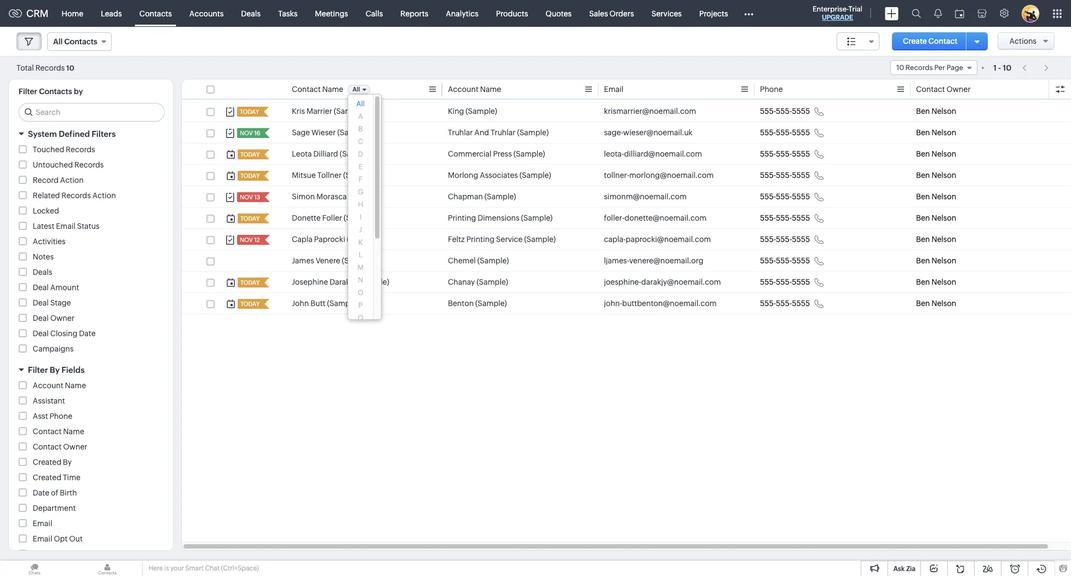 Task type: locate. For each thing, give the bounding box(es) containing it.
wieser
[[311, 128, 336, 137]]

1 vertical spatial contact owner
[[33, 442, 87, 451]]

capla-
[[604, 235, 626, 244]]

2 created from the top
[[33, 473, 61, 482]]

1 vertical spatial contacts
[[64, 37, 97, 46]]

truhlar and truhlar (sample) link
[[448, 127, 549, 138]]

mitsue
[[292, 171, 316, 180]]

1 deal from the top
[[33, 283, 49, 292]]

contacts right leads
[[139, 9, 172, 18]]

0 horizontal spatial contact owner
[[33, 442, 87, 451]]

ben nelson
[[916, 107, 956, 116], [916, 128, 956, 137], [916, 150, 956, 158], [916, 171, 956, 180], [916, 192, 956, 201], [916, 214, 956, 222], [916, 235, 956, 244], [916, 256, 956, 265], [916, 278, 956, 286], [916, 299, 956, 308]]

nov left 13
[[240, 194, 253, 200]]

contacts left by in the top left of the page
[[39, 87, 72, 96]]

contact name
[[292, 85, 343, 94], [33, 427, 84, 436]]

email up krismarrier@noemail.com link
[[604, 85, 624, 94]]

1 created from the top
[[33, 458, 61, 467]]

2 deal from the top
[[33, 298, 49, 307]]

10 ben from the top
[[916, 299, 930, 308]]

products
[[496, 9, 528, 18]]

0 horizontal spatial account name
[[33, 381, 86, 390]]

today down nov 16
[[240, 151, 260, 158]]

ben nelson for donette@noemail.com
[[916, 214, 956, 222]]

fields
[[61, 365, 85, 375]]

today link for kris
[[237, 107, 260, 117]]

deals left tasks
[[241, 9, 261, 18]]

date left of
[[33, 488, 49, 497]]

filter inside dropdown button
[[28, 365, 48, 375]]

today link down nov 12 link
[[238, 278, 261, 288]]

by for created
[[63, 458, 72, 467]]

today down nov 12
[[240, 279, 260, 286]]

tollner
[[317, 171, 342, 180]]

4 deal from the top
[[33, 329, 49, 338]]

all for all contacts
[[53, 37, 63, 46]]

ben nelson for dilliard@noemail.com
[[916, 150, 956, 158]]

1 horizontal spatial phone
[[760, 85, 783, 94]]

2 nov from the top
[[240, 194, 253, 200]]

contact name down asst phone
[[33, 427, 84, 436]]

7 ben from the top
[[916, 235, 930, 244]]

2 555-555-5555 from the top
[[760, 128, 810, 137]]

deal for deal owner
[[33, 314, 49, 323]]

5555 for darakjy@noemail.com
[[792, 278, 810, 286]]

3 nelson from the top
[[932, 150, 956, 158]]

q
[[358, 314, 363, 322]]

1 horizontal spatial date
[[79, 329, 96, 338]]

0 vertical spatial contact owner
[[916, 85, 971, 94]]

2 vertical spatial contacts
[[39, 87, 72, 96]]

today link down nov 16 link
[[238, 150, 261, 159]]

deal left stage
[[33, 298, 49, 307]]

ljames-venere@noemail.org link
[[604, 255, 704, 266]]

signals image
[[934, 9, 942, 18]]

truhlar up the press
[[491, 128, 516, 137]]

7 5555 from the top
[[792, 235, 810, 244]]

james venere (sample)
[[292, 256, 373, 265]]

555-555-5555 for wieser@noemail.uk
[[760, 128, 810, 137]]

1 horizontal spatial all
[[353, 86, 360, 93]]

today link for john
[[238, 299, 261, 309]]

ben for paprocki@noemail.com
[[916, 235, 930, 244]]

0 vertical spatial by
[[50, 365, 60, 375]]

capla-paprocki@noemail.com
[[604, 235, 711, 244]]

2 5555 from the top
[[792, 128, 810, 137]]

email up fax
[[33, 534, 52, 543]]

account up king
[[448, 85, 479, 94]]

(sample) right associates
[[520, 171, 551, 180]]

all inside all contacts field
[[53, 37, 63, 46]]

555-555-5555
[[760, 107, 810, 116], [760, 128, 810, 137], [760, 150, 810, 158], [760, 171, 810, 180], [760, 192, 810, 201], [760, 214, 810, 222], [760, 235, 810, 244], [760, 256, 810, 265], [760, 278, 810, 286], [760, 299, 810, 308]]

0 horizontal spatial account
[[33, 381, 63, 390]]

filter for filter contacts by
[[19, 87, 37, 96]]

capla paprocki (sample)
[[292, 235, 378, 244]]

(sample) down o
[[327, 299, 359, 308]]

today for leota dilliard (sample)
[[240, 151, 260, 158]]

by left fields
[[50, 365, 60, 375]]

contact up created by at the left
[[33, 442, 62, 451]]

capla paprocki (sample) link
[[292, 234, 378, 245]]

i
[[360, 213, 362, 221]]

2 ben nelson from the top
[[916, 128, 956, 137]]

printing up chemel (sample)
[[466, 235, 495, 244]]

3 555-555-5555 from the top
[[760, 150, 810, 158]]

defined
[[59, 129, 90, 139]]

upgrade
[[822, 14, 853, 21]]

commercial press (sample) link
[[448, 148, 545, 159]]

9 5555 from the top
[[792, 278, 810, 286]]

None field
[[837, 32, 880, 50]]

deal for deal amount
[[33, 283, 49, 292]]

1 5555 from the top
[[792, 107, 810, 116]]

deal down deal stage
[[33, 314, 49, 323]]

contact owner up created by at the left
[[33, 442, 87, 451]]

nov left 16
[[240, 130, 253, 136]]

1 vertical spatial deals
[[33, 268, 52, 277]]

nov 12 link
[[237, 235, 261, 245]]

nelson for paprocki@noemail.com
[[932, 235, 956, 244]]

nelson for venere@noemail.org
[[932, 256, 956, 265]]

(sample) up c
[[337, 128, 369, 137]]

benton (sample)
[[448, 299, 507, 308]]

1 horizontal spatial account name
[[448, 85, 501, 94]]

1 horizontal spatial 10
[[896, 64, 904, 72]]

6 5555 from the top
[[792, 214, 810, 222]]

1 vertical spatial date
[[33, 488, 49, 497]]

(sample) up the commercial press (sample)
[[517, 128, 549, 137]]

9 nelson from the top
[[932, 278, 956, 286]]

today link down nov 13 link
[[238, 214, 261, 223]]

tollner-morlong@noemail.com
[[604, 171, 714, 180]]

1 horizontal spatial contact name
[[292, 85, 343, 94]]

7 ben nelson from the top
[[916, 235, 956, 244]]

calls link
[[357, 0, 392, 27]]

5555 for buttbenton@noemail.com
[[792, 299, 810, 308]]

5555 for paprocki@noemail.com
[[792, 235, 810, 244]]

8 ben from the top
[[916, 256, 930, 265]]

today link up nov 16 link
[[237, 107, 260, 117]]

contact
[[929, 37, 958, 45], [292, 85, 321, 94], [916, 85, 945, 94], [33, 427, 62, 436], [33, 442, 62, 451]]

action up status
[[92, 191, 116, 200]]

sage-
[[604, 128, 623, 137]]

555-555-5555 for dilliard@noemail.com
[[760, 150, 810, 158]]

10 up by in the top left of the page
[[66, 64, 74, 72]]

today link up nov 13 link
[[238, 171, 261, 181]]

records down defined
[[66, 145, 95, 154]]

8 nelson from the top
[[932, 256, 956, 265]]

ben nelson for wieser@noemail.uk
[[916, 128, 956, 137]]

printing down chapman
[[448, 214, 476, 222]]

owner up created by at the left
[[63, 442, 87, 451]]

nov left 12
[[240, 237, 253, 243]]

filter down total
[[19, 87, 37, 96]]

butt
[[311, 299, 325, 308]]

by
[[50, 365, 60, 375], [63, 458, 72, 467]]

row group containing kris marrier (sample)
[[182, 101, 1071, 314]]

today down nov 13
[[240, 215, 260, 222]]

1 vertical spatial action
[[92, 191, 116, 200]]

Other Modules field
[[737, 5, 760, 22]]

(sample) right service
[[524, 235, 556, 244]]

3 ben from the top
[[916, 150, 930, 158]]

1 vertical spatial printing
[[466, 235, 495, 244]]

row group
[[182, 101, 1071, 314]]

all up a
[[353, 86, 360, 93]]

meetings link
[[306, 0, 357, 27]]

james venere (sample) link
[[292, 255, 373, 266]]

by inside dropdown button
[[50, 365, 60, 375]]

touched
[[33, 145, 64, 154]]

5 5555 from the top
[[792, 192, 810, 201]]

2 horizontal spatial 10
[[1003, 63, 1012, 72]]

1 horizontal spatial deals
[[241, 9, 261, 18]]

(sample) down j
[[347, 235, 378, 244]]

account up assistant
[[33, 381, 63, 390]]

joesphine-darakjy@noemail.com
[[604, 278, 721, 286]]

deals
[[241, 9, 261, 18], [33, 268, 52, 277]]

foller-donette@noemail.com link
[[604, 212, 707, 223]]

action
[[60, 176, 84, 185], [92, 191, 116, 200]]

deal
[[33, 283, 49, 292], [33, 298, 49, 307], [33, 314, 49, 323], [33, 329, 49, 338]]

f
[[359, 175, 363, 183]]

(sample) up service
[[521, 214, 553, 222]]

feltz printing service (sample) link
[[448, 234, 556, 245]]

4 ben nelson from the top
[[916, 171, 956, 180]]

created up created time
[[33, 458, 61, 467]]

nelson for buttbenton@noemail.com
[[932, 299, 956, 308]]

nelson for dilliard@noemail.com
[[932, 150, 956, 158]]

1 vertical spatial account
[[33, 381, 63, 390]]

smart
[[185, 565, 204, 572]]

untouched
[[33, 160, 73, 169]]

2 nelson from the top
[[932, 128, 956, 137]]

h
[[358, 200, 363, 209]]

0 horizontal spatial 10
[[66, 64, 74, 72]]

calendar image
[[955, 9, 964, 18]]

services link
[[643, 0, 691, 27]]

all up total records 10
[[53, 37, 63, 46]]

0 horizontal spatial phone
[[50, 412, 72, 421]]

9 ben from the top
[[916, 278, 930, 286]]

chanay (sample)
[[448, 278, 508, 286]]

records left per
[[906, 64, 933, 72]]

(sample) down the feltz printing service (sample) link
[[477, 256, 509, 265]]

action up related records action
[[60, 176, 84, 185]]

here
[[148, 565, 163, 572]]

3 5555 from the top
[[792, 150, 810, 158]]

today up nov 16 link
[[240, 108, 259, 115]]

555-555-5555 for donette@noemail.com
[[760, 214, 810, 222]]

0 vertical spatial printing
[[448, 214, 476, 222]]

6 ben from the top
[[916, 214, 930, 222]]

6 nelson from the top
[[932, 214, 956, 222]]

ben for darakjy@noemail.com
[[916, 278, 930, 286]]

0 horizontal spatial all
[[53, 37, 63, 46]]

1 555-555-5555 from the top
[[760, 107, 810, 116]]

total
[[16, 63, 34, 72]]

6 ben nelson from the top
[[916, 214, 956, 222]]

records for 10
[[906, 64, 933, 72]]

sage
[[292, 128, 310, 137]]

ben nelson for venere@noemail.org
[[916, 256, 956, 265]]

records down touched records
[[74, 160, 104, 169]]

2 vertical spatial nov
[[240, 237, 253, 243]]

records inside 10 records per page field
[[906, 64, 933, 72]]

0 vertical spatial filter
[[19, 87, 37, 96]]

owner down page
[[947, 85, 971, 94]]

activities
[[33, 237, 66, 246]]

1 ben from the top
[[916, 107, 930, 116]]

1 horizontal spatial truhlar
[[491, 128, 516, 137]]

buttbenton@noemail.com
[[622, 299, 717, 308]]

0 horizontal spatial by
[[50, 365, 60, 375]]

p
[[358, 301, 363, 309]]

profile image
[[1022, 5, 1039, 22]]

nov 16 link
[[237, 128, 261, 138]]

7 555-555-5555 from the top
[[760, 235, 810, 244]]

10 5555 from the top
[[792, 299, 810, 308]]

10 right -
[[1003, 63, 1012, 72]]

filter by fields
[[28, 365, 85, 375]]

josephine darakjy (sample)
[[292, 278, 389, 286]]

1 horizontal spatial account
[[448, 85, 479, 94]]

6 555-555-5555 from the top
[[760, 214, 810, 222]]

today link for mitsue
[[238, 171, 261, 181]]

profile element
[[1015, 0, 1046, 27]]

projects link
[[691, 0, 737, 27]]

0 vertical spatial all
[[53, 37, 63, 46]]

dimensions
[[478, 214, 520, 222]]

0 horizontal spatial action
[[60, 176, 84, 185]]

8 555-555-5555 from the top
[[760, 256, 810, 265]]

3 deal from the top
[[33, 314, 49, 323]]

date right closing
[[79, 329, 96, 338]]

555-555-5555 for morlong@noemail.com
[[760, 171, 810, 180]]

records for total
[[35, 63, 65, 72]]

filter down campaigns
[[28, 365, 48, 375]]

sales orders link
[[580, 0, 643, 27]]

account name up king (sample) link
[[448, 85, 501, 94]]

nov for sage
[[240, 130, 253, 136]]

today for donette foller (sample)
[[240, 215, 260, 222]]

contact owner down per
[[916, 85, 971, 94]]

nelson
[[932, 107, 956, 116], [932, 128, 956, 137], [932, 150, 956, 158], [932, 171, 956, 180], [932, 192, 956, 201], [932, 214, 956, 222], [932, 235, 956, 244], [932, 256, 956, 265], [932, 278, 956, 286], [932, 299, 956, 308]]

9 555-555-5555 from the top
[[760, 278, 810, 286]]

reports link
[[392, 0, 437, 27]]

n
[[358, 276, 363, 284]]

sage wieser (sample) link
[[292, 127, 369, 138]]

today left john
[[240, 301, 260, 307]]

1 nov from the top
[[240, 130, 253, 136]]

0 vertical spatial phone
[[760, 85, 783, 94]]

(sample) up j
[[344, 214, 375, 222]]

1 nelson from the top
[[932, 107, 956, 116]]

deal for deal stage
[[33, 298, 49, 307]]

closing
[[50, 329, 77, 338]]

1 vertical spatial all
[[353, 86, 360, 93]]

4 nelson from the top
[[932, 171, 956, 180]]

contact name up marrier
[[292, 85, 343, 94]]

deal up deal stage
[[33, 283, 49, 292]]

created
[[33, 458, 61, 467], [33, 473, 61, 482]]

today up nov 13
[[240, 173, 260, 179]]

4 ben from the top
[[916, 171, 930, 180]]

9 ben nelson from the top
[[916, 278, 956, 286]]

1 vertical spatial filter
[[28, 365, 48, 375]]

10 nelson from the top
[[932, 299, 956, 308]]

0 horizontal spatial contact name
[[33, 427, 84, 436]]

2 ben from the top
[[916, 128, 930, 137]]

orders
[[610, 9, 634, 18]]

morlong associates (sample) link
[[448, 170, 551, 181]]

5555 for venere@noemail.org
[[792, 256, 810, 265]]

today for josephine darakjy (sample)
[[240, 279, 260, 286]]

4 555-555-5555 from the top
[[760, 171, 810, 180]]

commercial press (sample)
[[448, 150, 545, 158]]

0 vertical spatial created
[[33, 458, 61, 467]]

created for created by
[[33, 458, 61, 467]]

1 vertical spatial created
[[33, 473, 61, 482]]

7 nelson from the top
[[932, 235, 956, 244]]

contact up per
[[929, 37, 958, 45]]

by
[[74, 87, 83, 96]]

0 vertical spatial account name
[[448, 85, 501, 94]]

10
[[1003, 63, 1012, 72], [896, 64, 904, 72], [66, 64, 74, 72]]

deal up campaigns
[[33, 329, 49, 338]]

1 vertical spatial nov
[[240, 194, 253, 200]]

marrier
[[307, 107, 332, 116]]

(sample) down 'k'
[[342, 256, 373, 265]]

printing
[[448, 214, 476, 222], [466, 235, 495, 244]]

filter contacts by
[[19, 87, 83, 96]]

today link left john
[[238, 299, 261, 309]]

records down record action
[[61, 191, 91, 200]]

1 vertical spatial account name
[[33, 381, 86, 390]]

5555 for dilliard@noemail.com
[[792, 150, 810, 158]]

leota dilliard (sample) link
[[292, 148, 371, 159]]

3 nov from the top
[[240, 237, 253, 243]]

deals down notes
[[33, 268, 52, 277]]

0 vertical spatial date
[[79, 329, 96, 338]]

10 down create
[[896, 64, 904, 72]]

navigation
[[1017, 60, 1055, 76]]

by up time
[[63, 458, 72, 467]]

ben for buttbenton@noemail.com
[[916, 299, 930, 308]]

contacts inside field
[[64, 37, 97, 46]]

ben for morlong@noemail.com
[[916, 171, 930, 180]]

10 inside total records 10
[[66, 64, 74, 72]]

8 ben nelson from the top
[[916, 256, 956, 265]]

search image
[[912, 9, 921, 18]]

8 5555 from the top
[[792, 256, 810, 265]]

4 5555 from the top
[[792, 171, 810, 180]]

2 truhlar from the left
[[491, 128, 516, 137]]

latest email status
[[33, 222, 100, 231]]

of
[[51, 488, 58, 497]]

(sample) down c
[[340, 150, 371, 158]]

1 vertical spatial by
[[63, 458, 72, 467]]

asst
[[33, 412, 48, 421]]

account name down filter by fields
[[33, 381, 86, 390]]

create contact button
[[892, 32, 969, 50]]

0 horizontal spatial truhlar
[[448, 128, 473, 137]]

10 ben nelson from the top
[[916, 299, 956, 308]]

0 vertical spatial nov
[[240, 130, 253, 136]]

accounts
[[189, 9, 224, 18]]

0 horizontal spatial deals
[[33, 268, 52, 277]]

3 ben nelson from the top
[[916, 150, 956, 158]]

all for all
[[353, 86, 360, 93]]

by for filter
[[50, 365, 60, 375]]

create menu image
[[885, 7, 899, 20]]

10 555-555-5555 from the top
[[760, 299, 810, 308]]

contacts down home
[[64, 37, 97, 46]]

c
[[358, 137, 363, 146]]

records for untouched
[[74, 160, 104, 169]]

deals link
[[232, 0, 269, 27]]

(sample) up 'b'
[[334, 107, 365, 116]]

(sample)
[[334, 107, 365, 116], [466, 107, 497, 116], [337, 128, 369, 137], [517, 128, 549, 137], [340, 150, 371, 158], [513, 150, 545, 158], [343, 171, 375, 180], [520, 171, 551, 180], [348, 192, 380, 201], [485, 192, 516, 201], [344, 214, 375, 222], [521, 214, 553, 222], [347, 235, 378, 244], [524, 235, 556, 244], [342, 256, 373, 265], [477, 256, 509, 265], [358, 278, 389, 286], [477, 278, 508, 286], [327, 299, 359, 308], [475, 299, 507, 308]]

records up filter contacts by
[[35, 63, 65, 72]]

truhlar left and
[[448, 128, 473, 137]]

tasks link
[[269, 0, 306, 27]]

created down created by at the left
[[33, 473, 61, 482]]

1 horizontal spatial by
[[63, 458, 72, 467]]

ben nelson for buttbenton@noemail.com
[[916, 299, 956, 308]]

owner up closing
[[50, 314, 74, 323]]

contact up kris
[[292, 85, 321, 94]]

date
[[79, 329, 96, 338], [33, 488, 49, 497]]



Task type: describe. For each thing, give the bounding box(es) containing it.
wieser@noemail.uk
[[623, 128, 693, 137]]

home link
[[53, 0, 92, 27]]

leota-dilliard@noemail.com
[[604, 150, 702, 158]]

deal for deal closing date
[[33, 329, 49, 338]]

16
[[254, 130, 260, 136]]

total records 10
[[16, 63, 74, 72]]

0 vertical spatial contact name
[[292, 85, 343, 94]]

(sample) up o
[[358, 278, 389, 286]]

foller-
[[604, 214, 625, 222]]

create menu element
[[878, 0, 905, 27]]

ben for dilliard@noemail.com
[[916, 150, 930, 158]]

2 vertical spatial owner
[[63, 442, 87, 451]]

crm
[[26, 8, 49, 19]]

ben for donette@noemail.com
[[916, 214, 930, 222]]

john butt (sample) link
[[292, 298, 359, 309]]

sage-wieser@noemail.uk link
[[604, 127, 693, 138]]

555-555-5555 for paprocki@noemail.com
[[760, 235, 810, 244]]

d
[[358, 150, 363, 158]]

ben for wieser@noemail.uk
[[916, 128, 930, 137]]

nov for capla
[[240, 237, 253, 243]]

5555 for wieser@noemail.uk
[[792, 128, 810, 137]]

meetings
[[315, 9, 348, 18]]

benton
[[448, 299, 474, 308]]

untouched records
[[33, 160, 104, 169]]

nov 12
[[240, 237, 260, 243]]

contacts for all contacts
[[64, 37, 97, 46]]

1 - 10
[[993, 63, 1012, 72]]

king (sample)
[[448, 107, 497, 116]]

donette@noemail.com
[[625, 214, 707, 222]]

size image
[[847, 37, 856, 47]]

1 vertical spatial owner
[[50, 314, 74, 323]]

e
[[359, 163, 363, 171]]

chapman (sample)
[[448, 192, 516, 201]]

actions
[[1010, 37, 1037, 45]]

status
[[77, 222, 100, 231]]

5555 for morlong@noemail.com
[[792, 171, 810, 180]]

today for john butt (sample)
[[240, 301, 260, 307]]

foller-donette@noemail.com
[[604, 214, 707, 222]]

nov 13
[[240, 194, 260, 200]]

system
[[28, 129, 57, 139]]

ben nelson for darakjy@noemail.com
[[916, 278, 956, 286]]

signals element
[[928, 0, 949, 27]]

555-555-5555 for venere@noemail.org
[[760, 256, 810, 265]]

(sample) up and
[[466, 107, 497, 116]]

1 horizontal spatial contact owner
[[916, 85, 971, 94]]

ljames-
[[604, 256, 629, 265]]

tollner-morlong@noemail.com link
[[604, 170, 714, 181]]

crm link
[[9, 8, 49, 19]]

0 vertical spatial contacts
[[139, 9, 172, 18]]

all contacts
[[53, 37, 97, 46]]

filter for filter by fields
[[28, 365, 48, 375]]

10 for 1 - 10
[[1003, 63, 1012, 72]]

0 horizontal spatial date
[[33, 488, 49, 497]]

0 vertical spatial account
[[448, 85, 479, 94]]

name up kris marrier (sample)
[[322, 85, 343, 94]]

leads
[[101, 9, 122, 18]]

department
[[33, 504, 76, 513]]

nelson for morlong@noemail.com
[[932, 171, 956, 180]]

Search text field
[[19, 104, 164, 121]]

k
[[358, 238, 363, 246]]

5 555-555-5555 from the top
[[760, 192, 810, 201]]

a
[[358, 112, 363, 120]]

created by
[[33, 458, 72, 467]]

(sample) down "chanay (sample)"
[[475, 299, 507, 308]]

10 inside field
[[896, 64, 904, 72]]

your
[[170, 565, 184, 572]]

ben nelson for paprocki@noemail.com
[[916, 235, 956, 244]]

records for related
[[61, 191, 91, 200]]

asst phone
[[33, 412, 72, 421]]

555-555-5555 for buttbenton@noemail.com
[[760, 299, 810, 308]]

capla
[[292, 235, 313, 244]]

leads link
[[92, 0, 131, 27]]

today for kris marrier (sample)
[[240, 108, 259, 115]]

name down asst phone
[[63, 427, 84, 436]]

0 vertical spatial owner
[[947, 85, 971, 94]]

ljames-venere@noemail.org
[[604, 256, 704, 265]]

amount
[[50, 283, 79, 292]]

contact inside button
[[929, 37, 958, 45]]

records for touched
[[66, 145, 95, 154]]

leota
[[292, 150, 312, 158]]

joesphine-
[[604, 278, 641, 286]]

(sample) up g
[[343, 171, 375, 180]]

campaigns
[[33, 344, 74, 353]]

foller
[[322, 214, 342, 222]]

products link
[[487, 0, 537, 27]]

name up king (sample) link
[[480, 85, 501, 94]]

5555 for donette@noemail.com
[[792, 214, 810, 222]]

(sample) right the press
[[513, 150, 545, 158]]

create
[[903, 37, 927, 45]]

email right latest
[[56, 222, 75, 231]]

nelson for wieser@noemail.uk
[[932, 128, 956, 137]]

email down department
[[33, 519, 52, 528]]

1 vertical spatial phone
[[50, 412, 72, 421]]

services
[[652, 9, 682, 18]]

john
[[292, 299, 309, 308]]

ben for venere@noemail.org
[[916, 256, 930, 265]]

contacts image
[[73, 561, 142, 576]]

555-555-5555 for darakjy@noemail.com
[[760, 278, 810, 286]]

nelson for donette@noemail.com
[[932, 214, 956, 222]]

leota dilliard (sample)
[[292, 150, 371, 158]]

morasca
[[316, 192, 347, 201]]

0 vertical spatial action
[[60, 176, 84, 185]]

birth
[[60, 488, 77, 497]]

tasks
[[278, 9, 298, 18]]

trial
[[849, 5, 863, 13]]

contacts for filter contacts by
[[39, 87, 72, 96]]

1
[[993, 63, 997, 72]]

per
[[934, 64, 945, 72]]

name down fields
[[65, 381, 86, 390]]

system defined filters
[[28, 129, 116, 139]]

accounts link
[[181, 0, 232, 27]]

sales orders
[[589, 9, 634, 18]]

service
[[496, 235, 523, 244]]

today link for donette
[[238, 214, 261, 223]]

notes
[[33, 252, 54, 261]]

(sample) down the chemel (sample) 'link'
[[477, 278, 508, 286]]

1 truhlar from the left
[[448, 128, 473, 137]]

nov for simon
[[240, 194, 253, 200]]

ask zia
[[893, 565, 916, 573]]

10 for total records 10
[[66, 64, 74, 72]]

(sample) down f
[[348, 192, 380, 201]]

leota-dilliard@noemail.com link
[[604, 148, 702, 159]]

contact down the 10 records per page
[[916, 85, 945, 94]]

nov 13 link
[[237, 192, 261, 202]]

benton (sample) link
[[448, 298, 507, 309]]

donette foller (sample)
[[292, 214, 375, 222]]

enterprise-trial upgrade
[[813, 5, 863, 21]]

analytics link
[[437, 0, 487, 27]]

deal owner
[[33, 314, 74, 323]]

today link for josephine
[[238, 278, 261, 288]]

chats image
[[0, 561, 69, 576]]

tollner-
[[604, 171, 629, 180]]

james
[[292, 256, 314, 265]]

kris marrier (sample) link
[[292, 106, 365, 117]]

ben nelson for morlong@noemail.com
[[916, 171, 956, 180]]

donette foller (sample) link
[[292, 212, 375, 223]]

5 ben from the top
[[916, 192, 930, 201]]

(sample) inside "link"
[[334, 107, 365, 116]]

nelson for darakjy@noemail.com
[[932, 278, 956, 286]]

1 horizontal spatial action
[[92, 191, 116, 200]]

john-buttbenton@noemail.com
[[604, 299, 717, 308]]

All Contacts field
[[47, 32, 112, 51]]

created time
[[33, 473, 80, 482]]

chanay
[[448, 278, 475, 286]]

leota-
[[604, 150, 624, 158]]

morlong associates (sample)
[[448, 171, 551, 180]]

today for mitsue tollner (sample)
[[240, 173, 260, 179]]

kris
[[292, 107, 305, 116]]

deal amount
[[33, 283, 79, 292]]

5 nelson from the top
[[932, 192, 956, 201]]

contact down asst phone
[[33, 427, 62, 436]]

opt
[[54, 534, 68, 543]]

associates
[[480, 171, 518, 180]]

1 ben nelson from the top
[[916, 107, 956, 116]]

and
[[474, 128, 489, 137]]

joesphine-darakjy@noemail.com link
[[604, 277, 721, 288]]

0 vertical spatial deals
[[241, 9, 261, 18]]

is
[[164, 565, 169, 572]]

search element
[[905, 0, 928, 27]]

1 vertical spatial contact name
[[33, 427, 84, 436]]

today link for leota
[[238, 150, 261, 159]]

5 ben nelson from the top
[[916, 192, 956, 201]]

quotes
[[546, 9, 572, 18]]

g
[[358, 188, 363, 196]]

created for created time
[[33, 473, 61, 482]]

10 Records Per Page field
[[890, 60, 978, 75]]

(sample) up printing dimensions (sample) link
[[485, 192, 516, 201]]



Task type: vqa. For each thing, say whether or not it's contained in the screenshot.


